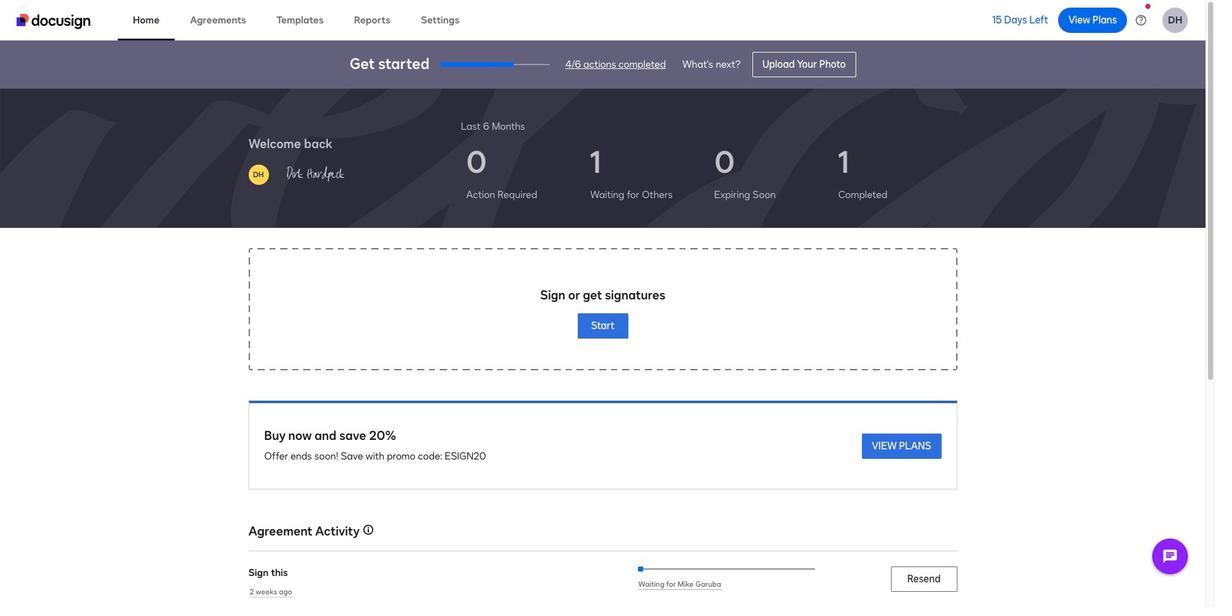 Task type: describe. For each thing, give the bounding box(es) containing it.
upload or change your profile image image
[[253, 169, 264, 180]]

docusign esignature image
[[16, 14, 92, 29]]



Task type: locate. For each thing, give the bounding box(es) containing it.
list
[[461, 134, 958, 213]]

heading
[[461, 119, 525, 134]]



Task type: vqa. For each thing, say whether or not it's contained in the screenshot.
the "Use Cool" image
no



